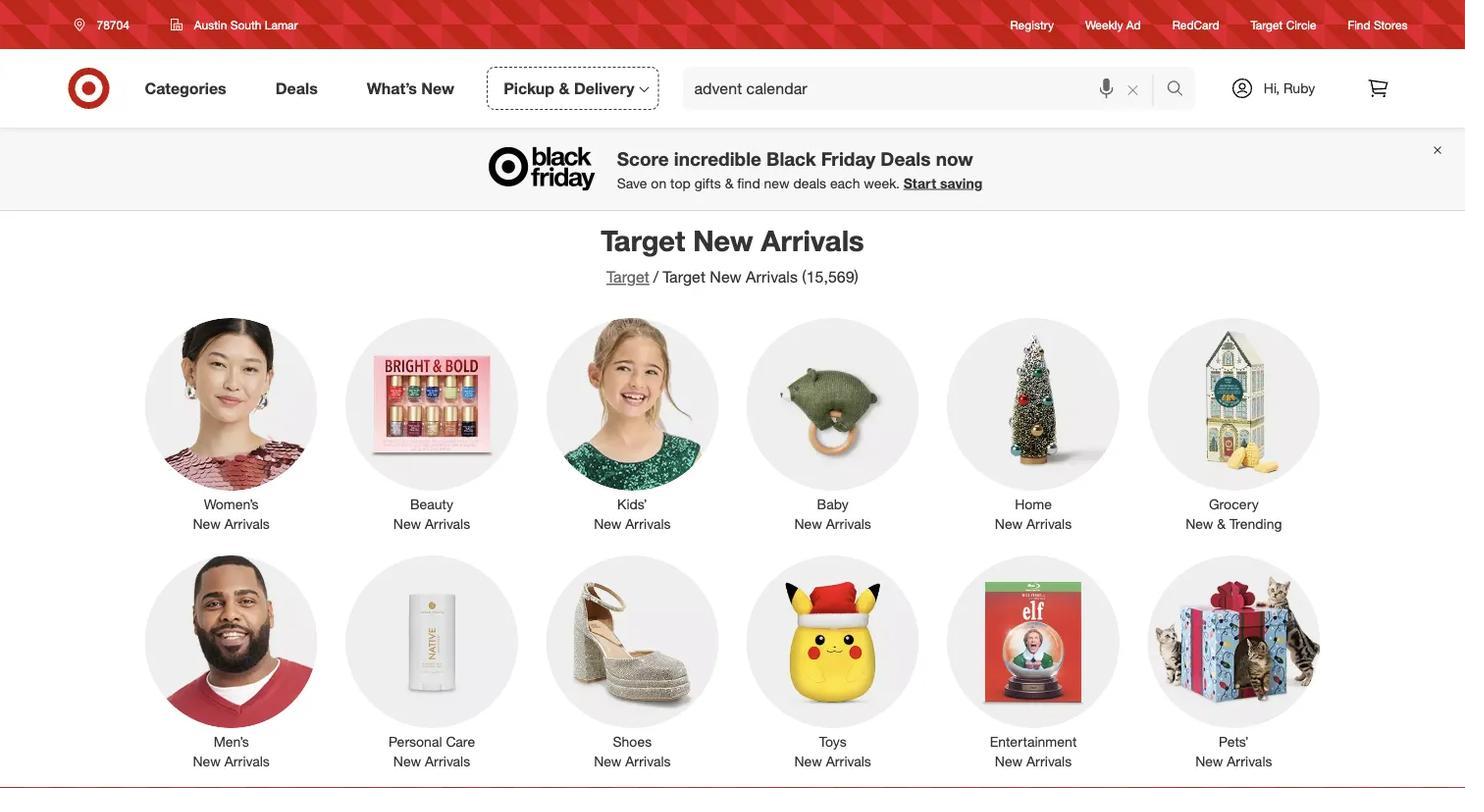 Task type: vqa. For each thing, say whether or not it's contained in the screenshot.
USER IMAGE BY @AT.HOME.WITH.HILARY
no



Task type: describe. For each thing, give the bounding box(es) containing it.
home
[[1015, 496, 1052, 513]]

new for toys
[[795, 753, 823, 770]]

start
[[904, 174, 937, 192]]

incredible
[[674, 147, 762, 170]]

arrivals for men's
[[224, 753, 270, 770]]

what's new link
[[350, 67, 479, 110]]

arrivals for toys
[[826, 753, 872, 770]]

beauty
[[410, 496, 454, 513]]

categories
[[145, 79, 227, 98]]

redcard
[[1173, 17, 1220, 32]]

stores
[[1375, 17, 1408, 32]]

new right / on the left top of the page
[[710, 268, 742, 287]]

& inside "link"
[[559, 79, 570, 98]]

grocery
[[1210, 496, 1259, 513]]

78704 button
[[61, 7, 150, 42]]

new for men's
[[193, 753, 221, 770]]

weekly
[[1086, 17, 1124, 32]]

kids'
[[618, 496, 648, 513]]

deals
[[794, 174, 827, 192]]

ad
[[1127, 17, 1142, 32]]

arrivals for baby
[[826, 515, 872, 533]]

pickup & delivery
[[504, 79, 635, 98]]

arrivals for kids'
[[626, 515, 671, 533]]

delivery
[[574, 79, 635, 98]]

home new arrivals
[[995, 496, 1072, 533]]

weekly ad link
[[1086, 16, 1142, 33]]

what's new
[[367, 79, 455, 98]]

baby new arrivals
[[795, 496, 872, 533]]

new
[[764, 174, 790, 192]]

find
[[738, 174, 761, 192]]

new for women's
[[193, 515, 221, 533]]

entertainment new arrivals
[[990, 733, 1077, 770]]

gifts
[[695, 174, 721, 192]]

new for what's
[[422, 79, 455, 98]]

(15,569)
[[802, 268, 859, 287]]

what's
[[367, 79, 417, 98]]

categories link
[[128, 67, 251, 110]]

pickup & delivery link
[[487, 67, 659, 110]]

new for home
[[995, 515, 1023, 533]]

target new arrivals target / target new arrivals (15,569)
[[601, 223, 865, 287]]

friday
[[822, 147, 876, 170]]

new for kids'
[[594, 515, 622, 533]]

lamar
[[265, 17, 298, 32]]

men's new arrivals
[[193, 733, 270, 770]]

each
[[831, 174, 860, 192]]

beauty new arrivals
[[394, 496, 470, 533]]

registry
[[1011, 17, 1055, 32]]

arrivals for home
[[1027, 515, 1072, 533]]

trending
[[1230, 515, 1283, 533]]

ruby
[[1284, 80, 1316, 97]]

new for shoes
[[594, 753, 622, 770]]

new for entertainment
[[995, 753, 1023, 770]]

find
[[1349, 17, 1371, 32]]

registry link
[[1011, 16, 1055, 33]]

0 vertical spatial deals
[[276, 79, 318, 98]]

What can we help you find? suggestions appear below search field
[[683, 67, 1172, 110]]

& inside grocery new & trending
[[1218, 515, 1226, 533]]

new for pets'
[[1196, 753, 1224, 770]]

arrivals for beauty
[[425, 515, 470, 533]]

arrivals for women's
[[224, 515, 270, 533]]

circle
[[1287, 17, 1317, 32]]

baby
[[817, 496, 849, 513]]

new for baby
[[795, 515, 823, 533]]

/
[[654, 268, 659, 287]]

find stores link
[[1349, 16, 1408, 33]]

target circle
[[1251, 17, 1317, 32]]

women's new arrivals
[[193, 496, 270, 533]]



Task type: locate. For each thing, give the bounding box(es) containing it.
redcard link
[[1173, 16, 1220, 33]]

arrivals down shoes
[[626, 753, 671, 770]]

men's
[[214, 733, 249, 751]]

deals
[[276, 79, 318, 98], [881, 147, 931, 170]]

new inside shoes new arrivals
[[594, 753, 622, 770]]

& down grocery
[[1218, 515, 1226, 533]]

care
[[446, 733, 475, 751]]

arrivals for entertainment
[[1027, 753, 1072, 770]]

new for beauty
[[394, 515, 421, 533]]

new for grocery
[[1186, 515, 1214, 533]]

austin south lamar
[[194, 17, 298, 32]]

shoes new arrivals
[[594, 733, 671, 770]]

new down entertainment
[[995, 753, 1023, 770]]

arrivals inside kids' new arrivals
[[626, 515, 671, 533]]

new inside women's new arrivals
[[193, 515, 221, 533]]

week.
[[864, 174, 900, 192]]

find stores
[[1349, 17, 1408, 32]]

saving
[[941, 174, 983, 192]]

arrivals down "toys"
[[826, 753, 872, 770]]

arrivals inside women's new arrivals
[[224, 515, 270, 533]]

personal care new arrivals
[[389, 733, 475, 770]]

score incredible black friday deals now save on top gifts & find new deals each week. start saving
[[617, 147, 983, 192]]

new inside kids' new arrivals
[[594, 515, 622, 533]]

new down kids'
[[594, 515, 622, 533]]

pets'
[[1220, 733, 1249, 751]]

arrivals inside personal care new arrivals
[[425, 753, 470, 770]]

new down baby
[[795, 515, 823, 533]]

deals up start
[[881, 147, 931, 170]]

top
[[671, 174, 691, 192]]

arrivals up (15,569)
[[761, 223, 865, 258]]

arrivals inside pets' new arrivals
[[1228, 753, 1273, 770]]

arrivals down home
[[1027, 515, 1072, 533]]

arrivals down pets'
[[1228, 753, 1273, 770]]

hi,
[[1264, 80, 1280, 97]]

0 horizontal spatial &
[[559, 79, 570, 98]]

new down grocery
[[1186, 515, 1214, 533]]

deals link
[[259, 67, 342, 110]]

austin south lamar button
[[158, 7, 311, 42]]

target link
[[607, 268, 650, 287]]

arrivals for shoes
[[626, 753, 671, 770]]

toys new arrivals
[[795, 733, 872, 770]]

2 horizontal spatial &
[[1218, 515, 1226, 533]]

& right pickup
[[559, 79, 570, 98]]

grocery new & trending
[[1186, 496, 1283, 533]]

78704
[[97, 17, 129, 32]]

arrivals down women's
[[224, 515, 270, 533]]

arrivals for target
[[761, 223, 865, 258]]

arrivals inside entertainment new arrivals
[[1027, 753, 1072, 770]]

new inside toys new arrivals
[[795, 753, 823, 770]]

arrivals left (15,569)
[[746, 268, 798, 287]]

hi, ruby
[[1264, 80, 1316, 97]]

arrivals inside the baby new arrivals
[[826, 515, 872, 533]]

target left circle
[[1251, 17, 1284, 32]]

2 vertical spatial &
[[1218, 515, 1226, 533]]

kids' new arrivals
[[594, 496, 671, 533]]

women's
[[204, 496, 259, 513]]

now
[[936, 147, 974, 170]]

arrivals inside shoes new arrivals
[[626, 753, 671, 770]]

arrivals down baby
[[826, 515, 872, 533]]

new down beauty at the left of the page
[[394, 515, 421, 533]]

toys
[[820, 733, 847, 751]]

arrivals down kids'
[[626, 515, 671, 533]]

austin
[[194, 17, 227, 32]]

new down gifts
[[693, 223, 754, 258]]

personal
[[389, 733, 442, 751]]

0 vertical spatial &
[[559, 79, 570, 98]]

target left / on the left top of the page
[[607, 268, 650, 287]]

arrivals inside toys new arrivals
[[826, 753, 872, 770]]

new
[[422, 79, 455, 98], [693, 223, 754, 258], [710, 268, 742, 287], [193, 515, 221, 533], [394, 515, 421, 533], [594, 515, 622, 533], [795, 515, 823, 533], [995, 515, 1023, 533], [1186, 515, 1214, 533], [193, 753, 221, 770], [394, 753, 421, 770], [594, 753, 622, 770], [795, 753, 823, 770], [995, 753, 1023, 770], [1196, 753, 1224, 770]]

deals inside score incredible black friday deals now save on top gifts & find new deals each week. start saving
[[881, 147, 931, 170]]

entertainment
[[990, 733, 1077, 751]]

arrivals down beauty at the left of the page
[[425, 515, 470, 533]]

arrivals for pets'
[[1228, 753, 1273, 770]]

arrivals inside beauty new arrivals
[[425, 515, 470, 533]]

target
[[1251, 17, 1284, 32], [601, 223, 686, 258], [607, 268, 650, 287], [663, 268, 706, 287]]

south
[[230, 17, 262, 32]]

new inside entertainment new arrivals
[[995, 753, 1023, 770]]

black
[[767, 147, 816, 170]]

on
[[651, 174, 667, 192]]

search button
[[1158, 67, 1205, 114]]

arrivals inside home new arrivals
[[1027, 515, 1072, 533]]

new right what's
[[422, 79, 455, 98]]

new inside men's new arrivals
[[193, 753, 221, 770]]

1 horizontal spatial &
[[725, 174, 734, 192]]

& inside score incredible black friday deals now save on top gifts & find new deals each week. start saving
[[725, 174, 734, 192]]

pickup
[[504, 79, 555, 98]]

new down pets'
[[1196, 753, 1224, 770]]

1 vertical spatial &
[[725, 174, 734, 192]]

target circle link
[[1251, 16, 1317, 33]]

new down home
[[995, 515, 1023, 533]]

arrivals
[[761, 223, 865, 258], [746, 268, 798, 287], [224, 515, 270, 533], [425, 515, 470, 533], [626, 515, 671, 533], [826, 515, 872, 533], [1027, 515, 1072, 533], [224, 753, 270, 770], [425, 753, 470, 770], [626, 753, 671, 770], [826, 753, 872, 770], [1027, 753, 1072, 770], [1228, 753, 1273, 770]]

arrivals down men's
[[224, 753, 270, 770]]

1 horizontal spatial deals
[[881, 147, 931, 170]]

deals down lamar
[[276, 79, 318, 98]]

new inside the baby new arrivals
[[795, 515, 823, 533]]

new for target
[[693, 223, 754, 258]]

& left "find"
[[725, 174, 734, 192]]

new inside beauty new arrivals
[[394, 515, 421, 533]]

pets' new arrivals
[[1196, 733, 1273, 770]]

1 vertical spatial deals
[[881, 147, 931, 170]]

save
[[617, 174, 647, 192]]

new down "toys"
[[795, 753, 823, 770]]

search
[[1158, 81, 1205, 100]]

arrivals down care
[[425, 753, 470, 770]]

new inside pets' new arrivals
[[1196, 753, 1224, 770]]

&
[[559, 79, 570, 98], [725, 174, 734, 192], [1218, 515, 1226, 533]]

new down men's
[[193, 753, 221, 770]]

new down personal
[[394, 753, 421, 770]]

new inside grocery new & trending
[[1186, 515, 1214, 533]]

arrivals down entertainment
[[1027, 753, 1072, 770]]

new down women's
[[193, 515, 221, 533]]

target right / on the left top of the page
[[663, 268, 706, 287]]

new inside personal care new arrivals
[[394, 753, 421, 770]]

arrivals inside men's new arrivals
[[224, 753, 270, 770]]

new inside home new arrivals
[[995, 515, 1023, 533]]

target up / on the left top of the page
[[601, 223, 686, 258]]

shoes
[[613, 733, 652, 751]]

0 horizontal spatial deals
[[276, 79, 318, 98]]

weekly ad
[[1086, 17, 1142, 32]]

score
[[617, 147, 669, 170]]

new down shoes
[[594, 753, 622, 770]]



